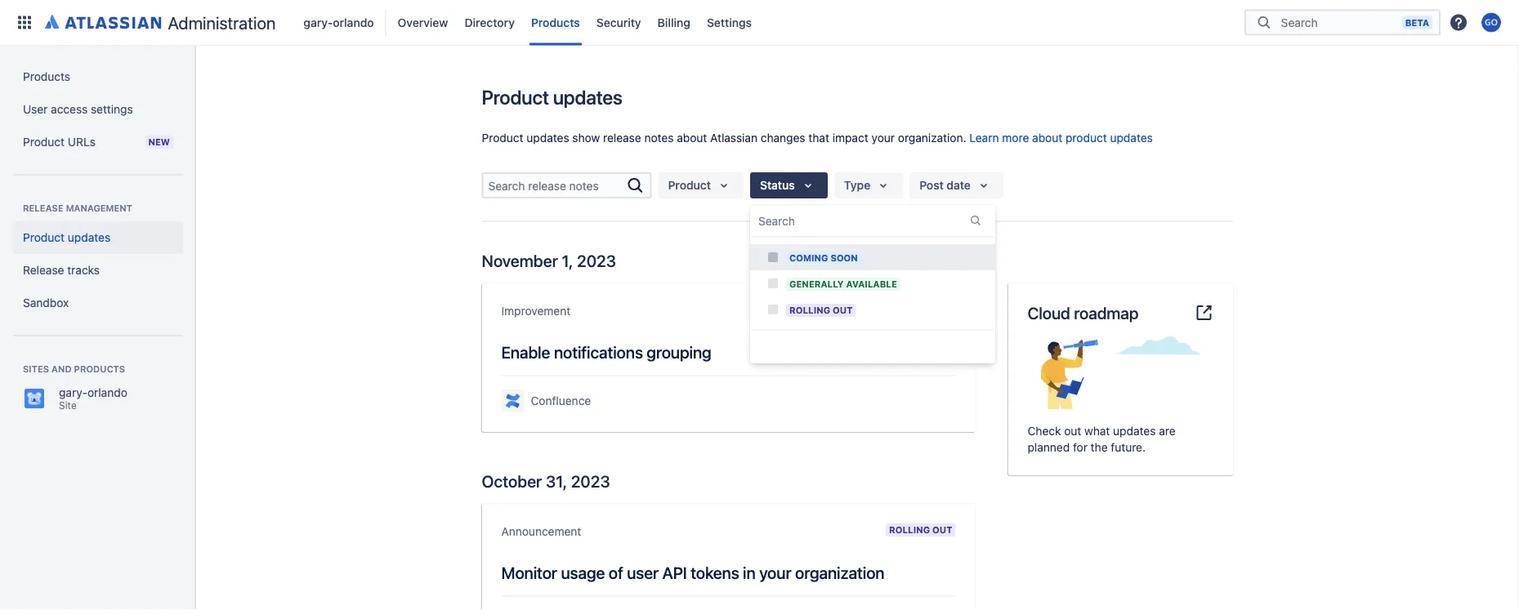 Task type: locate. For each thing, give the bounding box(es) containing it.
product updates down release management
[[23, 231, 110, 244]]

updates
[[553, 86, 623, 109], [527, 131, 569, 145], [1111, 131, 1153, 145], [68, 231, 110, 244], [1114, 425, 1156, 438]]

administration banner
[[0, 0, 1520, 46]]

0 horizontal spatial about
[[677, 131, 707, 145]]

what
[[1085, 425, 1110, 438]]

product down user
[[23, 135, 65, 149]]

0 vertical spatial products link
[[526, 9, 585, 36]]

overview
[[398, 16, 448, 29]]

updates left show
[[527, 131, 569, 145]]

directory link
[[460, 9, 520, 36]]

atlassian
[[710, 131, 758, 145]]

product right "search" 'icon'
[[668, 179, 711, 192]]

1 horizontal spatial out
[[933, 525, 953, 536]]

1 vertical spatial products
[[23, 70, 70, 83]]

1 vertical spatial your
[[760, 563, 792, 582]]

announcement
[[502, 525, 582, 539]]

0 horizontal spatial rolling out
[[790, 305, 853, 316]]

2 about from the left
[[1033, 131, 1063, 145]]

1 horizontal spatial your
[[872, 131, 895, 145]]

security
[[597, 16, 641, 29]]

2023 for october 31, 2023
[[571, 472, 610, 491]]

1 horizontal spatial product updates
[[482, 86, 623, 109]]

release
[[23, 203, 63, 214], [23, 264, 64, 277]]

1 vertical spatial release
[[23, 264, 64, 277]]

sites and products
[[23, 364, 125, 375]]

2 release from the top
[[23, 264, 64, 277]]

about
[[677, 131, 707, 145], [1033, 131, 1063, 145]]

monitor
[[502, 563, 557, 582]]

Search text field
[[484, 174, 626, 197]]

product urls
[[23, 135, 96, 149]]

that
[[809, 131, 830, 145]]

are
[[1159, 425, 1176, 438]]

1,
[[562, 251, 573, 270]]

show
[[573, 131, 600, 145]]

gary- for gary-orlando site
[[59, 386, 87, 400]]

1 vertical spatial product updates
[[23, 231, 110, 244]]

about right more
[[1033, 131, 1063, 145]]

0 horizontal spatial products link
[[13, 60, 183, 93]]

sandbox link
[[13, 287, 183, 320]]

product updates up show
[[482, 86, 623, 109]]

product
[[482, 86, 549, 109], [482, 131, 524, 145], [23, 135, 65, 149], [668, 179, 711, 192], [23, 231, 65, 244]]

1 vertical spatial 2023
[[571, 472, 610, 491]]

products
[[531, 16, 580, 29], [23, 70, 70, 83]]

1 horizontal spatial products
[[531, 16, 580, 29]]

help icon image
[[1449, 13, 1469, 32]]

products link
[[526, 9, 585, 36], [13, 60, 183, 93]]

api
[[663, 563, 687, 582]]

orlando left the overview at the top left of the page
[[333, 16, 374, 29]]

orlando
[[333, 16, 374, 29], [87, 386, 127, 400]]

sites
[[23, 364, 49, 375]]

status
[[760, 179, 795, 192]]

check out what updates are planned for the future.
[[1028, 425, 1176, 454]]

1 horizontal spatial gary-
[[304, 16, 333, 29]]

1 horizontal spatial rolling out
[[889, 525, 953, 536]]

gary- inside 'gary-orlando site'
[[59, 386, 87, 400]]

1 vertical spatial gary-
[[59, 386, 87, 400]]

0 vertical spatial orlando
[[333, 16, 374, 29]]

1 horizontal spatial about
[[1033, 131, 1063, 145]]

atlassian image
[[45, 11, 161, 31], [45, 11, 161, 31]]

tracks
[[67, 264, 100, 277]]

1 horizontal spatial orlando
[[333, 16, 374, 29]]

rolling
[[790, 305, 831, 316], [889, 525, 930, 536]]

1 about from the left
[[677, 131, 707, 145]]

release management
[[23, 203, 132, 214]]

orlando down products on the bottom of the page
[[87, 386, 127, 400]]

products link up settings
[[13, 60, 183, 93]]

sandbox
[[23, 296, 69, 310]]

about right notes
[[677, 131, 707, 145]]

release left management
[[23, 203, 63, 214]]

products up user
[[23, 70, 70, 83]]

release up 'sandbox'
[[23, 264, 64, 277]]

product updates link
[[13, 222, 183, 254]]

products inside global navigation 'element'
[[531, 16, 580, 29]]

new
[[148, 137, 170, 148]]

0 horizontal spatial out
[[833, 305, 853, 316]]

1 horizontal spatial rolling
[[889, 525, 930, 536]]

0 horizontal spatial products
[[23, 70, 70, 83]]

generally available
[[790, 279, 897, 290]]

gary-
[[304, 16, 333, 29], [59, 386, 87, 400]]

31,
[[546, 472, 567, 491]]

products
[[74, 364, 125, 375]]

coming
[[790, 253, 828, 264]]

updates right product at the right top
[[1111, 131, 1153, 145]]

out
[[833, 305, 853, 316], [933, 525, 953, 536]]

1 vertical spatial out
[[933, 525, 953, 536]]

products link left security link
[[526, 9, 585, 36]]

appswitcher icon image
[[15, 13, 34, 32]]

0 vertical spatial rolling out
[[790, 305, 853, 316]]

1 vertical spatial rolling out
[[889, 525, 953, 536]]

updates up future.
[[1114, 425, 1156, 438]]

gary-orlando link
[[299, 9, 379, 36]]

post date button
[[910, 172, 1004, 199]]

post date
[[920, 179, 971, 192]]

0 horizontal spatial gary-
[[59, 386, 87, 400]]

1 release from the top
[[23, 203, 63, 214]]

0 vertical spatial 2023
[[577, 251, 616, 270]]

0 vertical spatial rolling
[[790, 305, 831, 316]]

orlando for gary-orlando site
[[87, 386, 127, 400]]

0 vertical spatial products
[[531, 16, 580, 29]]

enable
[[502, 343, 550, 362]]

monitor usage of user api tokens in your organization
[[502, 563, 885, 582]]

notes
[[645, 131, 674, 145]]

site
[[59, 400, 77, 411]]

search image
[[626, 176, 645, 195]]

your right impact
[[872, 131, 895, 145]]

2023
[[577, 251, 616, 270], [571, 472, 610, 491]]

of
[[609, 563, 623, 582]]

organization.
[[898, 131, 967, 145]]

orlando inside 'gary-orlando site'
[[87, 386, 127, 400]]

orlando inside gary-orlando link
[[333, 16, 374, 29]]

generally
[[790, 279, 844, 290]]

1 vertical spatial products link
[[13, 60, 183, 93]]

gary-orlando
[[304, 16, 374, 29]]

available
[[846, 279, 897, 290]]

products left the 'security'
[[531, 16, 580, 29]]

global navigation element
[[10, 0, 1245, 45]]

administration link
[[39, 9, 282, 36]]

search icon image
[[1255, 14, 1274, 31]]

0 horizontal spatial orlando
[[87, 386, 127, 400]]

2023 right "31,"
[[571, 472, 610, 491]]

november 1, 2023
[[482, 251, 616, 270]]

release for release management
[[23, 203, 63, 214]]

your right "in"
[[760, 563, 792, 582]]

0 vertical spatial release
[[23, 203, 63, 214]]

future.
[[1111, 441, 1146, 454]]

release for release tracks
[[23, 264, 64, 277]]

2023 right 1,
[[577, 251, 616, 270]]

settings
[[91, 103, 133, 116]]

your
[[872, 131, 895, 145], [760, 563, 792, 582]]

gary- inside global navigation 'element'
[[304, 16, 333, 29]]

0 vertical spatial gary-
[[304, 16, 333, 29]]

security link
[[592, 9, 646, 36]]

november
[[482, 251, 558, 270]]

1 vertical spatial orlando
[[87, 386, 127, 400]]

0 horizontal spatial your
[[760, 563, 792, 582]]

product inside dropdown button
[[668, 179, 711, 192]]



Task type: describe. For each thing, give the bounding box(es) containing it.
toggle navigation image
[[180, 65, 216, 98]]

roadmap
[[1074, 303, 1139, 322]]

changes
[[761, 131, 806, 145]]

october
[[482, 472, 542, 491]]

orlando for gary-orlando
[[333, 16, 374, 29]]

check
[[1028, 425, 1061, 438]]

soon
[[831, 253, 858, 264]]

out
[[1065, 425, 1082, 438]]

product button
[[658, 172, 744, 199]]

notifications
[[554, 343, 643, 362]]

settings link
[[702, 9, 757, 36]]

gary-orlando site
[[59, 386, 127, 411]]

user access settings
[[23, 103, 133, 116]]

billing
[[658, 16, 691, 29]]

updates down management
[[68, 231, 110, 244]]

management
[[66, 203, 132, 214]]

billing link
[[653, 9, 696, 36]]

post
[[920, 179, 944, 192]]

for
[[1073, 441, 1088, 454]]

product up search text field
[[482, 131, 524, 145]]

access
[[51, 103, 88, 116]]

updates inside check out what updates are planned for the future.
[[1114, 425, 1156, 438]]

learn more about product updates link
[[970, 131, 1153, 145]]

product down directory link
[[482, 86, 549, 109]]

urls
[[68, 135, 96, 149]]

open datetime selection image
[[974, 176, 994, 195]]

cloud
[[1028, 303, 1071, 322]]

updates up show
[[553, 86, 623, 109]]

more
[[1003, 131, 1029, 145]]

overview link
[[393, 9, 453, 36]]

0 horizontal spatial rolling
[[790, 305, 831, 316]]

beta
[[1406, 17, 1430, 28]]

0 vertical spatial your
[[872, 131, 895, 145]]

1 vertical spatial rolling
[[889, 525, 930, 536]]

product updates show release notes about atlassian changes that impact your organization. learn more about product updates
[[482, 131, 1153, 145]]

impact
[[833, 131, 869, 145]]

user
[[627, 563, 659, 582]]

0 vertical spatial out
[[833, 305, 853, 316]]

and
[[52, 364, 72, 375]]

the
[[1091, 441, 1108, 454]]

improvement
[[502, 305, 571, 318]]

learn
[[970, 131, 999, 145]]

organization
[[795, 563, 885, 582]]

tokens
[[691, 563, 739, 582]]

coming soon
[[790, 253, 858, 264]]

release tracks
[[23, 264, 100, 277]]

user
[[23, 103, 48, 116]]

october 31, 2023
[[482, 472, 610, 491]]

0 horizontal spatial product updates
[[23, 231, 110, 244]]

grouping
[[647, 343, 712, 362]]

products for the right products link
[[531, 16, 580, 29]]

product
[[1066, 131, 1107, 145]]

confluence
[[531, 394, 591, 408]]

directory
[[465, 16, 515, 29]]

1 horizontal spatial products link
[[526, 9, 585, 36]]

type button
[[834, 172, 903, 199]]

type
[[844, 179, 871, 192]]

date
[[947, 179, 971, 192]]

account image
[[1482, 13, 1502, 32]]

release tracks link
[[13, 254, 183, 287]]

status button
[[750, 172, 828, 199]]

planned
[[1028, 441, 1070, 454]]

product up release tracks
[[23, 231, 65, 244]]

cloud roadmap
[[1028, 303, 1139, 322]]

2023 for november 1, 2023
[[577, 251, 616, 270]]

confluence image
[[503, 392, 523, 411]]

Search field
[[1277, 8, 1403, 37]]

in
[[743, 563, 756, 582]]

user access settings link
[[13, 93, 183, 126]]

0 vertical spatial product updates
[[482, 86, 623, 109]]

settings
[[707, 16, 752, 29]]

administration
[[168, 12, 276, 33]]

release
[[603, 131, 641, 145]]

products for leftmost products link
[[23, 70, 70, 83]]

search
[[759, 215, 795, 228]]

enable notifications grouping
[[502, 343, 712, 362]]

gary- for gary-orlando
[[304, 16, 333, 29]]

confluence image
[[503, 392, 523, 411]]

usage
[[561, 563, 605, 582]]



Task type: vqa. For each thing, say whether or not it's contained in the screenshot.
the right results
no



